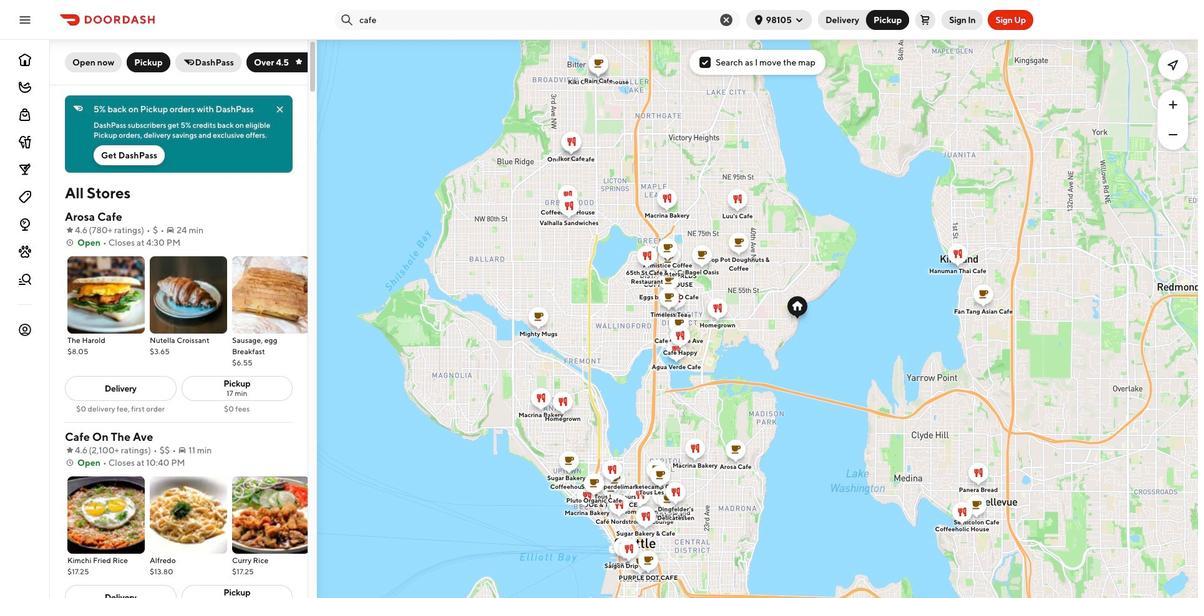 Task type: vqa. For each thing, say whether or not it's contained in the screenshot.
The Harold image
yes



Task type: locate. For each thing, give the bounding box(es) containing it.
clear search input image
[[719, 12, 734, 27]]

None button
[[818, 10, 875, 30], [867, 10, 910, 30], [818, 10, 875, 30], [867, 10, 910, 30]]

map region
[[317, 40, 1199, 599]]

1 vertical spatial average rating of 4.6 out of 5 element
[[65, 445, 88, 457]]

None checkbox
[[700, 57, 711, 68]]

1 average rating of 4.6 out of 5 element from the top
[[65, 224, 88, 237]]

kimchi fried rice image
[[67, 477, 145, 554]]

average rating of 4.6 out of 5 element
[[65, 224, 88, 237], [65, 445, 88, 457]]

2 average rating of 4.6 out of 5 element from the top
[[65, 445, 88, 457]]

0 vertical spatial average rating of 4.6 out of 5 element
[[65, 224, 88, 237]]

the harold image
[[67, 257, 145, 334]]

0 items, open order cart image
[[921, 15, 931, 25]]

sausage, egg breakfast image
[[232, 257, 310, 334]]



Task type: describe. For each thing, give the bounding box(es) containing it.
recenter the map image
[[1166, 57, 1181, 72]]

curry rice image
[[232, 477, 310, 554]]

average rating of 4.6 out of 5 element for kimchi fried rice image
[[65, 445, 88, 457]]

nutella croissant image
[[150, 257, 227, 334]]

zoom out image
[[1166, 127, 1181, 142]]

open menu image
[[17, 12, 32, 27]]

toggle order method (delivery or pickup) option group
[[818, 10, 910, 30]]

Store search: begin typing to search for stores available on DoorDash text field
[[360, 13, 709, 26]]

zoom in image
[[1166, 97, 1181, 112]]

average rating of 4.6 out of 5 element for the harold image
[[65, 224, 88, 237]]

alfredo image
[[150, 477, 227, 554]]



